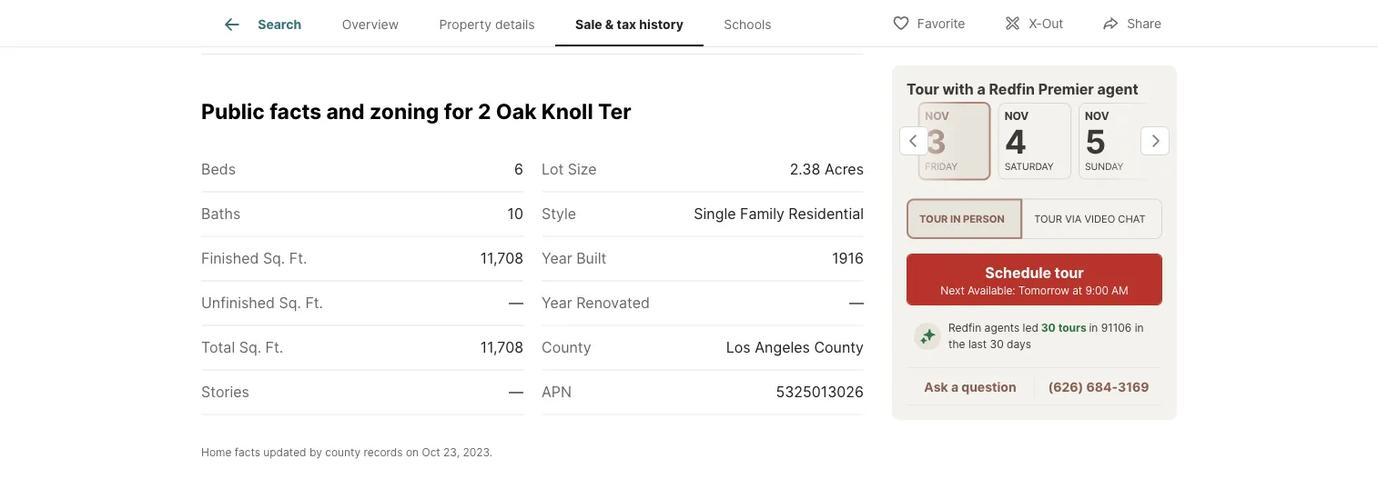 Task type: describe. For each thing, give the bounding box(es) containing it.
renovated
[[576, 295, 650, 313]]

2.38
[[790, 161, 821, 179]]

baths
[[201, 206, 241, 224]]

video
[[1085, 213, 1115, 225]]

question
[[962, 380, 1016, 395]]

nov 4 saturday
[[1005, 110, 1054, 172]]

on
[[406, 447, 419, 460]]

sq. for total
[[239, 340, 261, 357]]

angeles
[[755, 340, 810, 357]]

oak
[[496, 99, 537, 124]]

ask a question link
[[924, 380, 1016, 395]]

91106
[[1101, 322, 1132, 335]]

finished sq. ft.
[[201, 250, 307, 268]]

property details
[[439, 17, 535, 32]]

tomorrow
[[1018, 284, 1070, 297]]

via
[[1065, 213, 1082, 225]]

— left apn
[[509, 384, 523, 402]]

acres
[[825, 161, 864, 179]]

schedule
[[985, 264, 1051, 282]]

search link
[[221, 14, 302, 36]]

next image
[[1141, 127, 1170, 156]]

2 county from the left
[[814, 340, 864, 357]]

1 horizontal spatial in
[[1089, 322, 1098, 335]]

am
[[1112, 284, 1128, 297]]

(626)
[[1048, 380, 1083, 395]]

stories
[[201, 384, 249, 402]]

23,
[[443, 447, 460, 460]]

total sq. ft.
[[201, 340, 283, 357]]

tax
[[617, 17, 636, 32]]

&
[[605, 17, 614, 32]]

tour in person
[[919, 213, 1005, 225]]

10
[[508, 206, 523, 224]]

previous image
[[899, 127, 929, 156]]

.
[[490, 447, 493, 460]]

sale & tax history tab
[[555, 3, 704, 46]]

public
[[201, 99, 265, 124]]

tab list containing search
[[201, 0, 806, 46]]

ask
[[924, 380, 948, 395]]

(626) 684-3169
[[1048, 380, 1149, 395]]

ft. for unfinished sq. ft.
[[305, 295, 323, 313]]

single family residential
[[694, 206, 864, 224]]

share
[[1127, 16, 1162, 31]]

search
[[258, 17, 302, 32]]

apn
[[542, 384, 572, 402]]

lot
[[542, 161, 564, 179]]

los
[[726, 340, 751, 357]]

ft. for total sq. ft.
[[265, 340, 283, 357]]

list box containing tour in person
[[907, 199, 1162, 240]]

lot size
[[542, 161, 597, 179]]

residential
[[789, 206, 864, 224]]

ask a question
[[924, 380, 1016, 395]]

year renovated
[[542, 295, 650, 313]]

sq. for finished
[[263, 250, 285, 268]]

2.38 acres
[[790, 161, 864, 179]]

sq. for unfinished
[[279, 295, 301, 313]]

facts for updated
[[235, 447, 260, 460]]

out
[[1042, 16, 1064, 31]]

history
[[639, 17, 684, 32]]

share button
[[1086, 4, 1177, 41]]

unfinished sq. ft.
[[201, 295, 323, 313]]

family
[[740, 206, 785, 224]]

x-out button
[[988, 4, 1079, 41]]

updated
[[263, 447, 306, 460]]

tour with a redfin premier agent
[[907, 80, 1139, 98]]

agent
[[1097, 80, 1139, 98]]

total
[[201, 340, 235, 357]]

zoning
[[370, 99, 439, 124]]

knoll
[[541, 99, 593, 124]]

style
[[542, 206, 576, 224]]

details
[[495, 17, 535, 32]]

public facts and zoning for 2 oak knoll ter
[[201, 99, 631, 124]]

last
[[969, 338, 987, 352]]

— for renovated
[[849, 295, 864, 313]]

tour for tour with a redfin premier agent
[[907, 80, 939, 98]]

property
[[439, 17, 492, 32]]

x-
[[1029, 16, 1042, 31]]

3169
[[1118, 380, 1149, 395]]

1 horizontal spatial redfin
[[989, 80, 1035, 98]]

sale
[[575, 17, 602, 32]]

year built
[[542, 250, 607, 268]]

3
[[925, 122, 947, 162]]

premier
[[1038, 80, 1094, 98]]

tour
[[1055, 264, 1084, 282]]

in inside in the last 30 days
[[1135, 322, 1144, 335]]

favorite button
[[876, 4, 981, 41]]

beds
[[201, 161, 236, 179]]

finished
[[201, 250, 259, 268]]

chat
[[1118, 213, 1146, 225]]

5325013026
[[776, 384, 864, 402]]



Task type: vqa. For each thing, say whether or not it's contained in the screenshot.


Task type: locate. For each thing, give the bounding box(es) containing it.
0 horizontal spatial 30
[[990, 338, 1004, 352]]

los angeles county
[[726, 340, 864, 357]]

nov for 4
[[1005, 110, 1029, 123]]

tour left person
[[919, 213, 948, 225]]

records
[[364, 447, 403, 460]]

in inside list box
[[950, 213, 961, 225]]

2
[[478, 99, 491, 124]]

1 vertical spatial year
[[542, 295, 572, 313]]

nov down tour with a redfin premier agent
[[1005, 110, 1029, 123]]

1 11,708 from the top
[[480, 250, 523, 268]]

a right with
[[977, 80, 986, 98]]

(626) 684-3169 link
[[1048, 380, 1149, 395]]

a right ask
[[951, 380, 959, 395]]

4
[[1005, 122, 1027, 162]]

0 vertical spatial year
[[542, 250, 572, 268]]

days
[[1007, 338, 1031, 352]]

30 down the 'agents' at the bottom
[[990, 338, 1004, 352]]

home facts updated by county records on oct 23, 2023 .
[[201, 447, 493, 460]]

None button
[[918, 102, 991, 181], [998, 103, 1071, 180], [1079, 103, 1152, 180], [918, 102, 991, 181], [998, 103, 1071, 180], [1079, 103, 1152, 180]]

1 vertical spatial facts
[[235, 447, 260, 460]]

sq. right the total
[[239, 340, 261, 357]]

1916
[[832, 250, 864, 268]]

30 for tours
[[1041, 322, 1056, 335]]

2 year from the top
[[542, 295, 572, 313]]

year
[[542, 250, 572, 268], [542, 295, 572, 313]]

1 county from the left
[[542, 340, 591, 357]]

— left year renovated
[[509, 295, 523, 313]]

1 vertical spatial ft.
[[305, 295, 323, 313]]

in right tours
[[1089, 322, 1098, 335]]

3 nov from the left
[[1085, 110, 1109, 123]]

0 vertical spatial facts
[[270, 99, 321, 124]]

5
[[1085, 122, 1106, 162]]

in
[[950, 213, 961, 225], [1089, 322, 1098, 335], [1135, 322, 1144, 335]]

overview
[[342, 17, 399, 32]]

0 vertical spatial 11,708
[[480, 250, 523, 268]]

home
[[201, 447, 232, 460]]

overview tab
[[322, 3, 419, 46]]

facts right home at the left of the page
[[235, 447, 260, 460]]

11,708 for finished sq. ft.
[[480, 250, 523, 268]]

redfin up '4'
[[989, 80, 1035, 98]]

a
[[977, 80, 986, 98], [951, 380, 959, 395]]

agents
[[985, 322, 1020, 335]]

0 horizontal spatial a
[[951, 380, 959, 395]]

2 vertical spatial ft.
[[265, 340, 283, 357]]

30 right the led
[[1041, 322, 1056, 335]]

led
[[1023, 322, 1039, 335]]

nov down agent
[[1085, 110, 1109, 123]]

with
[[943, 80, 974, 98]]

1 vertical spatial sq.
[[279, 295, 301, 313]]

2 vertical spatial sq.
[[239, 340, 261, 357]]

year left built
[[542, 250, 572, 268]]

nov inside nov 3 friday
[[925, 110, 949, 123]]

built
[[576, 250, 607, 268]]

— for sq.
[[509, 295, 523, 313]]

1 year from the top
[[542, 250, 572, 268]]

2 11,708 from the top
[[480, 340, 523, 357]]

ft. down 'unfinished sq. ft.'
[[265, 340, 283, 357]]

facts
[[270, 99, 321, 124], [235, 447, 260, 460]]

year down year built
[[542, 295, 572, 313]]

9:00
[[1085, 284, 1109, 297]]

in left person
[[950, 213, 961, 225]]

next
[[941, 284, 965, 297]]

11,708 for total sq. ft.
[[480, 340, 523, 357]]

2023
[[463, 447, 490, 460]]

tour left via
[[1034, 213, 1062, 225]]

redfin
[[989, 80, 1035, 98], [949, 322, 982, 335]]

nov 5 sunday
[[1085, 110, 1124, 172]]

saturday
[[1005, 161, 1054, 172]]

ft.
[[289, 250, 307, 268], [305, 295, 323, 313], [265, 340, 283, 357]]

0 vertical spatial sq.
[[263, 250, 285, 268]]

0 horizontal spatial redfin
[[949, 322, 982, 335]]

the
[[949, 338, 965, 352]]

ft. down "finished sq. ft." on the left of the page
[[305, 295, 323, 313]]

county up 5325013026
[[814, 340, 864, 357]]

favorite
[[917, 16, 965, 31]]

nov up previous image
[[925, 110, 949, 123]]

0 vertical spatial 30
[[1041, 322, 1056, 335]]

30 inside in the last 30 days
[[990, 338, 1004, 352]]

list box
[[907, 199, 1162, 240]]

nov inside the nov 5 sunday
[[1085, 110, 1109, 123]]

1 vertical spatial 30
[[990, 338, 1004, 352]]

nov for 5
[[1085, 110, 1109, 123]]

nov 3 friday
[[925, 110, 958, 172]]

single
[[694, 206, 736, 224]]

sale & tax history
[[575, 17, 684, 32]]

ter
[[598, 99, 631, 124]]

property details tab
[[419, 3, 555, 46]]

30 for days
[[990, 338, 1004, 352]]

tab list
[[201, 0, 806, 46]]

— down 1916
[[849, 295, 864, 313]]

oct
[[422, 447, 440, 460]]

0 vertical spatial redfin
[[989, 80, 1035, 98]]

0 horizontal spatial nov
[[925, 110, 949, 123]]

0 horizontal spatial county
[[542, 340, 591, 357]]

1 horizontal spatial a
[[977, 80, 986, 98]]

30
[[1041, 322, 1056, 335], [990, 338, 1004, 352]]

in the last 30 days
[[949, 322, 1144, 352]]

ft. for finished sq. ft.
[[289, 250, 307, 268]]

sq. right unfinished
[[279, 295, 301, 313]]

sq.
[[263, 250, 285, 268], [279, 295, 301, 313], [239, 340, 261, 357]]

sq. right finished
[[263, 250, 285, 268]]

year for year renovated
[[542, 295, 572, 313]]

and
[[326, 99, 365, 124]]

0 vertical spatial a
[[977, 80, 986, 98]]

1 nov from the left
[[925, 110, 949, 123]]

available:
[[968, 284, 1015, 297]]

0 vertical spatial ft.
[[289, 250, 307, 268]]

redfin up 'the'
[[949, 322, 982, 335]]

size
[[568, 161, 597, 179]]

2 horizontal spatial in
[[1135, 322, 1144, 335]]

facts left the and
[[270, 99, 321, 124]]

nov inside nov 4 saturday
[[1005, 110, 1029, 123]]

1 horizontal spatial 30
[[1041, 322, 1056, 335]]

year for year built
[[542, 250, 572, 268]]

x-out
[[1029, 16, 1064, 31]]

county
[[542, 340, 591, 357], [814, 340, 864, 357]]

—
[[509, 295, 523, 313], [849, 295, 864, 313], [509, 384, 523, 402]]

2 horizontal spatial nov
[[1085, 110, 1109, 123]]

for
[[444, 99, 473, 124]]

facts for and
[[270, 99, 321, 124]]

ft. up 'unfinished sq. ft.'
[[289, 250, 307, 268]]

schools tab
[[704, 3, 792, 46]]

county up apn
[[542, 340, 591, 357]]

tour for tour via video chat
[[1034, 213, 1062, 225]]

friday
[[925, 161, 958, 172]]

0 horizontal spatial facts
[[235, 447, 260, 460]]

6
[[514, 161, 523, 179]]

nov for 3
[[925, 110, 949, 123]]

1 horizontal spatial facts
[[270, 99, 321, 124]]

person
[[963, 213, 1005, 225]]

0 horizontal spatial in
[[950, 213, 961, 225]]

tour via video chat
[[1034, 213, 1146, 225]]

at
[[1073, 284, 1082, 297]]

in right '91106'
[[1135, 322, 1144, 335]]

2 nov from the left
[[1005, 110, 1029, 123]]

1 vertical spatial redfin
[[949, 322, 982, 335]]

schools
[[724, 17, 772, 32]]

684-
[[1086, 380, 1118, 395]]

1 vertical spatial a
[[951, 380, 959, 395]]

unfinished
[[201, 295, 275, 313]]

1 vertical spatial 11,708
[[480, 340, 523, 357]]

1 horizontal spatial nov
[[1005, 110, 1029, 123]]

tour for tour in person
[[919, 213, 948, 225]]

tour
[[907, 80, 939, 98], [919, 213, 948, 225], [1034, 213, 1062, 225]]

tour left with
[[907, 80, 939, 98]]

1 horizontal spatial county
[[814, 340, 864, 357]]

redfin agents led 30 tours in 91106
[[949, 322, 1132, 335]]

11,708
[[480, 250, 523, 268], [480, 340, 523, 357]]

county
[[325, 447, 361, 460]]

schedule tour next available: tomorrow at 9:00 am
[[941, 264, 1128, 297]]



